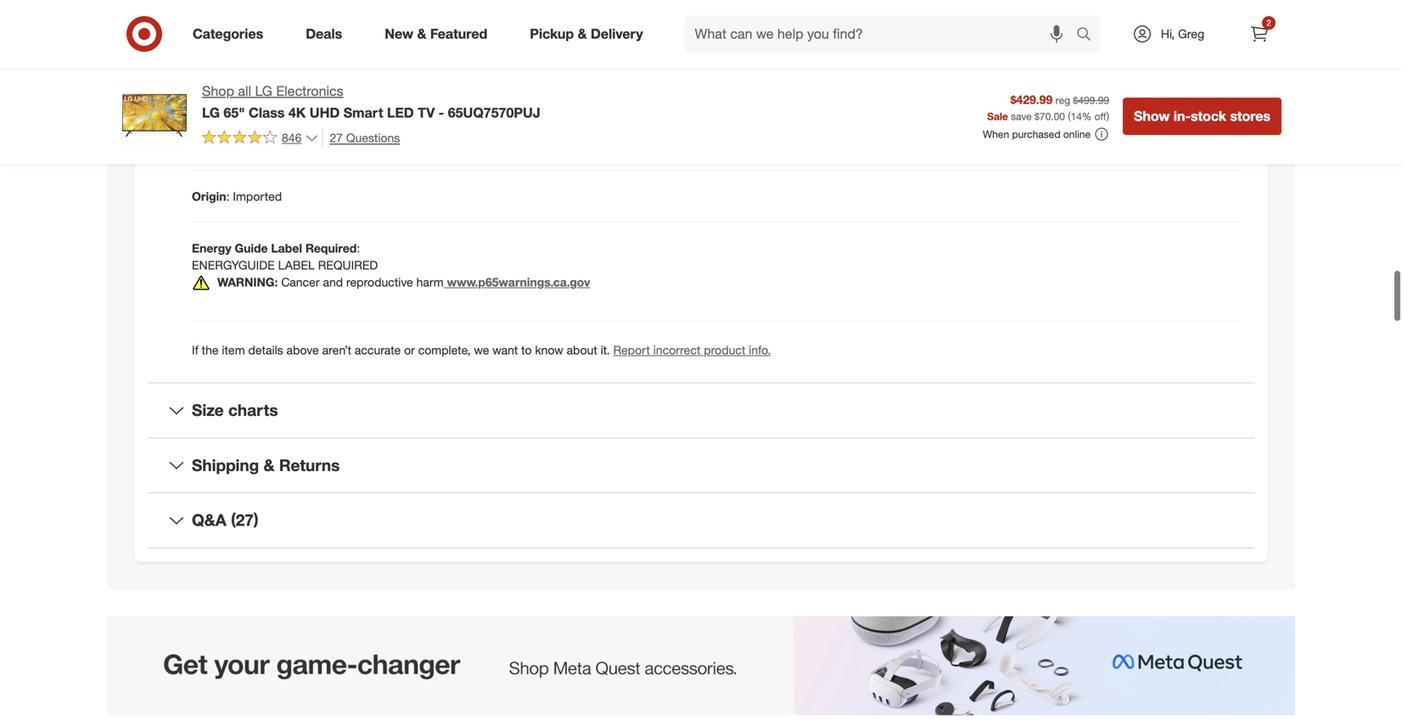 Task type: locate. For each thing, give the bounding box(es) containing it.
advertisement element
[[107, 616, 1296, 716]]

upc : 195174035498
[[192, 85, 303, 100]]

search
[[1069, 27, 1110, 44]]

stock
[[1191, 108, 1227, 124]]

0 horizontal spatial lg
[[202, 104, 220, 121]]

returns
[[279, 455, 340, 475]]

& left returns
[[264, 455, 275, 475]]

tcin
[[192, 34, 220, 48]]

accurate
[[355, 343, 401, 357]]

lg down upc at the left top
[[202, 104, 220, 121]]

to
[[522, 343, 532, 357]]

questions
[[346, 130, 400, 145]]

required
[[318, 258, 378, 273]]

warning: cancer and reproductive harm www.p65warnings.ca.gov
[[217, 275, 590, 289]]

delivery
[[591, 26, 643, 42]]

1 horizontal spatial &
[[417, 26, 427, 42]]

: up the required
[[357, 241, 360, 256]]

2 link
[[1241, 15, 1279, 53]]

energy guide label required : energyguide label required
[[192, 241, 378, 273]]

008-
[[312, 137, 336, 152]]

smart
[[344, 104, 383, 121]]

imported
[[233, 189, 282, 204]]

)
[[1107, 110, 1110, 123]]

product
[[704, 343, 746, 357]]

& right "pickup" on the top left of page
[[578, 26, 587, 42]]

tv
[[418, 104, 435, 121]]

%
[[1083, 110, 1092, 123]]

it.
[[601, 343, 610, 357]]

: left all at top
[[217, 85, 221, 100]]

harm
[[417, 275, 444, 289]]

& right new
[[417, 26, 427, 42]]

required
[[306, 241, 357, 256]]

$
[[1035, 110, 1040, 123]]

deals
[[306, 26, 342, 42]]

q&a (27)
[[192, 510, 259, 530]]

0 vertical spatial lg
[[255, 83, 272, 99]]

complete,
[[418, 343, 471, 357]]

charts
[[228, 400, 278, 420]]

85301557
[[227, 34, 279, 48]]

new & featured
[[385, 26, 488, 42]]

: inside energy guide label required : energyguide label required
[[357, 241, 360, 256]]

categories
[[193, 26, 263, 42]]

0 horizontal spatial &
[[264, 455, 275, 475]]

09-
[[336, 137, 354, 152]]

item
[[222, 343, 245, 357]]

tcin : 85301557
[[192, 34, 279, 48]]

: left imported
[[226, 189, 230, 204]]

& for shipping
[[264, 455, 275, 475]]

reg
[[1056, 94, 1071, 107]]

energy
[[192, 241, 231, 256]]

we
[[474, 343, 489, 357]]

(
[[1068, 110, 1071, 123]]

q&a
[[192, 510, 227, 530]]

origin : imported
[[192, 189, 282, 204]]

lg right all at top
[[255, 83, 272, 99]]

$429.99
[[1011, 92, 1053, 107]]

pickup
[[530, 26, 574, 42]]

label
[[278, 258, 315, 273]]

: right 846 in the top left of the page
[[305, 137, 308, 152]]

& for new
[[417, 26, 427, 42]]

70.00
[[1040, 110, 1066, 123]]

region
[[107, 616, 1296, 719]]

shipping
[[192, 455, 259, 475]]

origin
[[192, 189, 226, 204]]

energyguide
[[192, 258, 275, 273]]

65"
[[224, 104, 245, 121]]

: for 85301557
[[220, 34, 223, 48]]

upc
[[192, 85, 217, 100]]

2 horizontal spatial &
[[578, 26, 587, 42]]

lg
[[255, 83, 272, 99], [202, 104, 220, 121]]

& inside dropdown button
[[264, 455, 275, 475]]

&
[[417, 26, 427, 42], [578, 26, 587, 42], [264, 455, 275, 475]]

: left 85301557
[[220, 34, 223, 48]]

& for pickup
[[578, 26, 587, 42]]

:
[[220, 34, 223, 48], [217, 85, 221, 100], [305, 137, 308, 152], [226, 189, 230, 204], [357, 241, 360, 256]]

shop
[[202, 83, 234, 99]]

the
[[202, 343, 219, 357]]

electronics
[[276, 83, 344, 99]]

65uq7570puj
[[448, 104, 541, 121]]

q&a (27) button
[[148, 493, 1255, 547]]

label
[[271, 241, 302, 256]]

report
[[614, 343, 650, 357]]

stores
[[1231, 108, 1271, 124]]

size charts
[[192, 400, 278, 420]]

if the item details above aren't accurate or complete, we want to know about it. report incorrect product info.
[[192, 343, 771, 357]]

greg
[[1179, 26, 1205, 41]]

and
[[323, 275, 343, 289]]

4k
[[289, 104, 306, 121]]



Task type: vqa. For each thing, say whether or not it's contained in the screenshot.
& within Dropdown Button
yes



Task type: describe. For each thing, give the bounding box(es) containing it.
featured
[[430, 26, 488, 42]]

1 horizontal spatial lg
[[255, 83, 272, 99]]

27
[[330, 130, 343, 145]]

want
[[493, 343, 518, 357]]

incorrect
[[654, 343, 701, 357]]

guide
[[235, 241, 268, 256]]

or
[[404, 343, 415, 357]]

www.p65warnings.ca.gov link
[[444, 275, 590, 289]]

off
[[1095, 110, 1107, 123]]

shop all lg electronics lg 65" class 4k uhd smart led tv - 65uq7570puj
[[202, 83, 541, 121]]

class
[[249, 104, 285, 121]]

know
[[535, 343, 564, 357]]

shipping & returns button
[[148, 438, 1255, 493]]

aren't
[[322, 343, 352, 357]]

about
[[567, 343, 598, 357]]

sale
[[988, 110, 1009, 123]]

: for imported
[[226, 189, 230, 204]]

all
[[238, 83, 251, 99]]

above
[[287, 343, 319, 357]]

(27)
[[231, 510, 259, 530]]

purchased
[[1013, 128, 1061, 140]]

846
[[282, 130, 302, 145]]

info.
[[749, 343, 771, 357]]

show in-stock stores
[[1134, 108, 1271, 124]]

size charts button
[[148, 383, 1255, 438]]

save
[[1011, 110, 1032, 123]]

warning:
[[217, 275, 278, 289]]

number
[[220, 137, 266, 152]]

: for 195174035498
[[217, 85, 221, 100]]

8856
[[354, 137, 380, 152]]

shipping & returns
[[192, 455, 340, 475]]

new
[[385, 26, 414, 42]]

size
[[192, 400, 224, 420]]

in-
[[1174, 108, 1191, 124]]

27 questions
[[330, 130, 400, 145]]

online
[[1064, 128, 1091, 140]]

$429.99 reg $499.99 sale save $ 70.00 ( 14 % off )
[[988, 92, 1110, 123]]

pickup & delivery link
[[516, 15, 665, 53]]

show
[[1134, 108, 1170, 124]]

14
[[1071, 110, 1083, 123]]

report incorrect product info. button
[[614, 342, 771, 359]]

(dpci)
[[269, 137, 305, 152]]

1 vertical spatial lg
[[202, 104, 220, 121]]

$499.99
[[1074, 94, 1110, 107]]

What can we help you find? suggestions appear below search field
[[685, 15, 1081, 53]]

categories link
[[178, 15, 285, 53]]

-
[[439, 104, 444, 121]]

deals link
[[291, 15, 364, 53]]

hi, greg
[[1162, 26, 1205, 41]]

image of lg 65" class 4k uhd smart led tv - 65uq7570puj image
[[121, 82, 189, 149]]

search button
[[1069, 15, 1110, 56]]

item
[[192, 137, 217, 152]]

cancer
[[281, 275, 320, 289]]

when
[[983, 128, 1010, 140]]

show in-stock stores button
[[1123, 98, 1282, 135]]

27 questions link
[[322, 128, 400, 147]]

www.p65warnings.ca.gov
[[447, 275, 590, 289]]

195174035498
[[224, 85, 303, 100]]

when purchased online
[[983, 128, 1091, 140]]

846 link
[[202, 128, 319, 149]]

led
[[387, 104, 414, 121]]

reproductive
[[346, 275, 413, 289]]



